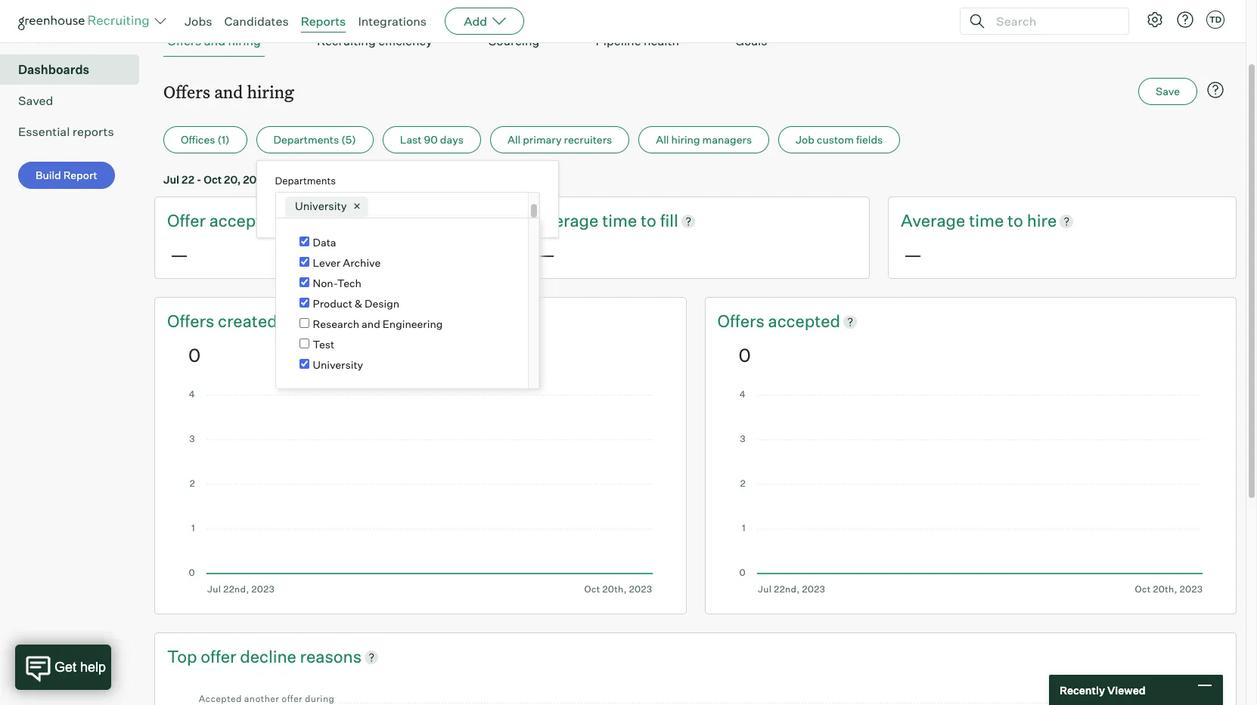 Task type: locate. For each thing, give the bounding box(es) containing it.
recently viewed
[[1060, 684, 1146, 697]]

primary
[[523, 133, 562, 146]]

2 time from the left
[[969, 210, 1004, 231]]

to left fill
[[641, 210, 657, 231]]

overview
[[18, 31, 71, 46]]

2 — from the left
[[537, 244, 555, 266]]

jul 22 - oct 20, 2023 compared to apr 23 - jul 21, 2023
[[163, 173, 441, 186]]

departments (5)
[[274, 133, 356, 146]]

time link
[[602, 210, 641, 233], [969, 210, 1008, 233]]

recruiting efficiency button
[[313, 26, 436, 57]]

integrations link
[[358, 14, 427, 29]]

1 horizontal spatial jul
[[380, 173, 396, 186]]

acceptance link
[[209, 210, 303, 233]]

hiring down candidates link
[[228, 33, 261, 49]]

offers and hiring
[[167, 33, 261, 49], [163, 80, 294, 103]]

time link left fill link
[[602, 210, 641, 233]]

0 vertical spatial and
[[204, 33, 225, 49]]

1 horizontal spatial to
[[641, 210, 657, 231]]

2 all from the left
[[656, 133, 669, 146]]

all left primary
[[508, 133, 521, 146]]

fill
[[660, 210, 678, 231]]

offers
[[167, 33, 201, 49], [163, 80, 210, 103], [167, 311, 214, 331], [718, 311, 768, 331]]

0 vertical spatial hiring
[[228, 33, 261, 49]]

time left hire
[[969, 210, 1004, 231]]

time for hire
[[969, 210, 1004, 231]]

1 horizontal spatial average time to
[[901, 210, 1027, 231]]

recently
[[1060, 684, 1105, 697]]

fill link
[[660, 210, 678, 233]]

Non-Tech checkbox
[[299, 278, 309, 288]]

offers created
[[167, 311, 277, 331]]

viewed
[[1108, 684, 1146, 697]]

2 average time to from the left
[[901, 210, 1027, 231]]

— for fill
[[537, 244, 555, 266]]

jul left 22
[[163, 173, 179, 186]]

2023 right the "21,"
[[415, 173, 441, 186]]

0 horizontal spatial jul
[[163, 173, 179, 186]]

1 time from the left
[[602, 210, 637, 231]]

1 horizontal spatial average link
[[901, 210, 969, 233]]

2023
[[243, 173, 270, 186], [415, 173, 441, 186]]

1 time link from the left
[[602, 210, 641, 233]]

0 horizontal spatial average time to
[[534, 210, 660, 231]]

1 — from the left
[[170, 244, 188, 266]]

departments left apr
[[275, 175, 336, 187]]

Lever Archive checkbox
[[299, 258, 309, 267]]

0 horizontal spatial to
[[325, 173, 335, 186]]

1 vertical spatial hiring
[[247, 80, 294, 103]]

all left managers on the right of page
[[656, 133, 669, 146]]

time left fill
[[602, 210, 637, 231]]

decline
[[240, 647, 296, 667]]

to left hire
[[1008, 210, 1024, 231]]

1 horizontal spatial time link
[[969, 210, 1008, 233]]

1 horizontal spatial time
[[969, 210, 1004, 231]]

university
[[295, 199, 347, 213], [313, 359, 363, 372]]

0 horizontal spatial 2023
[[243, 173, 270, 186]]

hiring
[[228, 33, 261, 49], [247, 80, 294, 103], [671, 133, 700, 146]]

job custom fields button
[[779, 126, 901, 154]]

1 2023 from the left
[[243, 173, 270, 186]]

1 average time to from the left
[[534, 210, 660, 231]]

and up (1)
[[214, 80, 243, 103]]

acceptance
[[209, 210, 299, 231]]

2 jul from the left
[[380, 173, 396, 186]]

reports
[[301, 14, 346, 29]]

all for all hiring managers
[[656, 133, 669, 146]]

0 vertical spatial departments
[[274, 133, 339, 146]]

1 horizontal spatial —
[[537, 244, 555, 266]]

archive
[[343, 257, 381, 270]]

accepted link
[[768, 310, 841, 333]]

3 — from the left
[[904, 244, 922, 266]]

time link left hire link
[[969, 210, 1008, 233]]

faq image
[[1207, 81, 1225, 99]]

all inside 'button'
[[508, 133, 521, 146]]

offer acceptance
[[167, 210, 303, 231]]

departments up jul 22 - oct 20, 2023 compared to apr 23 - jul 21, 2023
[[274, 133, 339, 146]]

1 vertical spatial departments
[[275, 175, 336, 187]]

to link
[[641, 210, 660, 233], [1008, 210, 1027, 233]]

departments inside button
[[274, 133, 339, 146]]

time link for fill
[[602, 210, 641, 233]]

21,
[[398, 173, 412, 186]]

days
[[440, 133, 464, 146]]

jul left the "21,"
[[380, 173, 396, 186]]

1 horizontal spatial to link
[[1008, 210, 1027, 233]]

0 horizontal spatial average
[[534, 210, 599, 231]]

and down design
[[362, 318, 380, 331]]

0 horizontal spatial time
[[602, 210, 637, 231]]

1 horizontal spatial 2023
[[415, 173, 441, 186]]

accepted
[[768, 311, 841, 331]]

2 horizontal spatial —
[[904, 244, 922, 266]]

- right 22
[[197, 173, 201, 186]]

1 average link from the left
[[534, 210, 602, 233]]

Data checkbox
[[299, 237, 309, 247]]

offers and hiring up (1)
[[163, 80, 294, 103]]

1 horizontal spatial offers link
[[718, 310, 768, 333]]

0
[[188, 344, 201, 367], [739, 344, 751, 367]]

1 all from the left
[[508, 133, 521, 146]]

1 to link from the left
[[641, 210, 660, 233]]

fields
[[856, 133, 883, 146]]

0 horizontal spatial offers link
[[167, 310, 218, 333]]

time
[[602, 210, 637, 231], [969, 210, 1004, 231]]

dashboards link
[[18, 61, 133, 79]]

saved
[[18, 93, 53, 108]]

average time to
[[534, 210, 660, 231], [901, 210, 1027, 231]]

2 - from the left
[[373, 173, 378, 186]]

Product & Design checkbox
[[299, 298, 309, 308]]

2 to link from the left
[[1008, 210, 1027, 233]]

0 horizontal spatial —
[[170, 244, 188, 266]]

0 horizontal spatial -
[[197, 173, 201, 186]]

university down jul 22 - oct 20, 2023 compared to apr 23 - jul 21, 2023
[[295, 199, 347, 213]]

reports link
[[301, 14, 346, 29]]

offers and hiring button
[[163, 26, 265, 57]]

average link for hire
[[901, 210, 969, 233]]

xychart image
[[188, 391, 653, 595], [739, 391, 1203, 595], [188, 684, 1203, 706]]

configure image
[[1146, 11, 1164, 29]]

offers inside button
[[167, 33, 201, 49]]

1 horizontal spatial average
[[901, 210, 966, 231]]

td
[[1210, 14, 1222, 25]]

0 horizontal spatial average link
[[534, 210, 602, 233]]

created link
[[218, 310, 277, 333]]

- right 23
[[373, 173, 378, 186]]

23
[[358, 173, 371, 186]]

hiring up departments (5) at the top left
[[247, 80, 294, 103]]

hiring left managers on the right of page
[[671, 133, 700, 146]]

offers and hiring down jobs link
[[167, 33, 261, 49]]

to link for fill
[[641, 210, 660, 233]]

last
[[400, 133, 422, 146]]

tab list
[[163, 26, 1228, 57]]

0 horizontal spatial time link
[[602, 210, 641, 233]]

Research and Engineering checkbox
[[299, 319, 309, 329]]

2 horizontal spatial to
[[1008, 210, 1024, 231]]

1 0 from the left
[[188, 344, 201, 367]]

0 horizontal spatial to link
[[641, 210, 660, 233]]

offers link
[[167, 310, 218, 333], [718, 310, 768, 333]]

job custom fields
[[796, 133, 883, 146]]

1 horizontal spatial 0
[[739, 344, 751, 367]]

pipeline
[[596, 33, 641, 49]]

essential reports link
[[18, 123, 133, 141]]

goals
[[735, 33, 768, 49]]

all inside button
[[656, 133, 669, 146]]

to link for hire
[[1008, 210, 1027, 233]]

td button
[[1204, 8, 1228, 32]]

1 - from the left
[[197, 173, 201, 186]]

2 time link from the left
[[969, 210, 1008, 233]]

to for fill
[[641, 210, 657, 231]]

1 horizontal spatial -
[[373, 173, 378, 186]]

2 average link from the left
[[901, 210, 969, 233]]

university down 'test'
[[313, 359, 363, 372]]

1 vertical spatial offers and hiring
[[163, 80, 294, 103]]

2 vertical spatial hiring
[[671, 133, 700, 146]]

0 horizontal spatial all
[[508, 133, 521, 146]]

top
[[167, 647, 197, 667]]

University checkbox
[[299, 360, 309, 370]]

1 horizontal spatial all
[[656, 133, 669, 146]]

recruiters
[[564, 133, 612, 146]]

to
[[325, 173, 335, 186], [641, 210, 657, 231], [1008, 210, 1024, 231]]

and
[[204, 33, 225, 49], [214, 80, 243, 103], [362, 318, 380, 331]]

0 horizontal spatial 0
[[188, 344, 201, 367]]

0 vertical spatial offers and hiring
[[167, 33, 261, 49]]

offer
[[167, 210, 206, 231]]

all primary recruiters button
[[490, 126, 630, 154]]

2 average from the left
[[901, 210, 966, 231]]

and down jobs link
[[204, 33, 225, 49]]

-
[[197, 173, 201, 186], [373, 173, 378, 186]]

1 average from the left
[[534, 210, 599, 231]]

sourcing button
[[485, 26, 544, 57]]

to left apr
[[325, 173, 335, 186]]

2023 right 20,
[[243, 173, 270, 186]]



Task type: describe. For each thing, give the bounding box(es) containing it.
greenhouse recruiting image
[[18, 12, 154, 30]]

Search text field
[[993, 10, 1115, 32]]

add
[[464, 14, 487, 29]]

all for all primary recruiters
[[508, 133, 521, 146]]

last 90 days
[[400, 133, 464, 146]]

save button
[[1139, 78, 1198, 105]]

time link for hire
[[969, 210, 1008, 233]]

all hiring managers button
[[639, 126, 769, 154]]

20,
[[224, 173, 241, 186]]

hire
[[1027, 210, 1057, 231]]

product & design
[[313, 298, 400, 311]]

departments for departments
[[275, 175, 336, 187]]

add button
[[445, 8, 524, 35]]

average for fill
[[534, 210, 599, 231]]

2 0 from the left
[[739, 344, 751, 367]]

average link for fill
[[534, 210, 602, 233]]

oct
[[204, 173, 222, 186]]

reasons
[[300, 647, 362, 667]]

job
[[796, 133, 815, 146]]

efficiency
[[378, 33, 433, 49]]

offices (1)
[[181, 133, 230, 146]]

2 2023 from the left
[[415, 173, 441, 186]]

test
[[313, 339, 335, 351]]

rate
[[303, 210, 334, 231]]

pipeline health button
[[592, 26, 683, 57]]

average for hire
[[901, 210, 966, 231]]

research
[[313, 318, 359, 331]]

recruiting efficiency
[[317, 33, 433, 49]]

non-
[[313, 277, 337, 290]]

integrations
[[358, 14, 427, 29]]

essential reports
[[18, 124, 114, 139]]

reasons link
[[300, 646, 362, 669]]

product
[[313, 298, 352, 311]]

(5)
[[341, 133, 356, 146]]

1 offers link from the left
[[167, 310, 218, 333]]

hire link
[[1027, 210, 1057, 233]]

custom
[[817, 133, 854, 146]]

save
[[1156, 85, 1180, 98]]

research and engineering
[[313, 318, 443, 331]]

1 vertical spatial university
[[313, 359, 363, 372]]

2 offers link from the left
[[718, 310, 768, 333]]

all primary recruiters
[[508, 133, 612, 146]]

reports
[[72, 124, 114, 139]]

average time to for hire
[[901, 210, 1027, 231]]

recruiting
[[317, 33, 376, 49]]

lever
[[313, 257, 341, 270]]

rate link
[[303, 210, 334, 233]]

(1)
[[217, 133, 230, 146]]

non-tech
[[313, 277, 362, 290]]

lever archive
[[313, 257, 381, 270]]

pipeline health
[[596, 33, 679, 49]]

top link
[[167, 646, 201, 669]]

2 vertical spatial and
[[362, 318, 380, 331]]

&
[[355, 298, 362, 311]]

offices
[[181, 133, 215, 146]]

saved link
[[18, 92, 133, 110]]

22
[[182, 173, 194, 186]]

to for hire
[[1008, 210, 1024, 231]]

managers
[[703, 133, 752, 146]]

average time to for fill
[[534, 210, 660, 231]]

candidates link
[[224, 14, 289, 29]]

offer
[[201, 647, 236, 667]]

jobs
[[185, 14, 212, 29]]

last 90 days button
[[383, 126, 481, 154]]

compared
[[272, 173, 322, 186]]

1 jul from the left
[[163, 173, 179, 186]]

apr
[[337, 173, 356, 186]]

engineering
[[383, 318, 443, 331]]

top offer decline
[[167, 647, 300, 667]]

all hiring managers
[[656, 133, 752, 146]]

90
[[424, 133, 438, 146]]

— for hire
[[904, 244, 922, 266]]

build report
[[36, 169, 97, 182]]

tab list containing offers and hiring
[[163, 26, 1228, 57]]

report
[[63, 169, 97, 182]]

jobs link
[[185, 14, 212, 29]]

candidates
[[224, 14, 289, 29]]

Test checkbox
[[299, 339, 309, 349]]

data
[[313, 236, 336, 249]]

build
[[36, 169, 61, 182]]

1 vertical spatial and
[[214, 80, 243, 103]]

created
[[218, 311, 277, 331]]

overview link
[[18, 30, 133, 48]]

goals button
[[732, 26, 771, 57]]

offer link
[[201, 646, 240, 669]]

departments (5) button
[[256, 126, 374, 154]]

tech
[[337, 277, 362, 290]]

departments for departments (5)
[[274, 133, 339, 146]]

offers and hiring inside "offers and hiring" button
[[167, 33, 261, 49]]

and inside button
[[204, 33, 225, 49]]

design
[[365, 298, 400, 311]]

time for fill
[[602, 210, 637, 231]]

decline link
[[240, 646, 300, 669]]

0 vertical spatial university
[[295, 199, 347, 213]]

build report button
[[18, 162, 115, 189]]

sourcing
[[489, 33, 540, 49]]



Task type: vqa. For each thing, say whether or not it's contained in the screenshot.
Candidates link
yes



